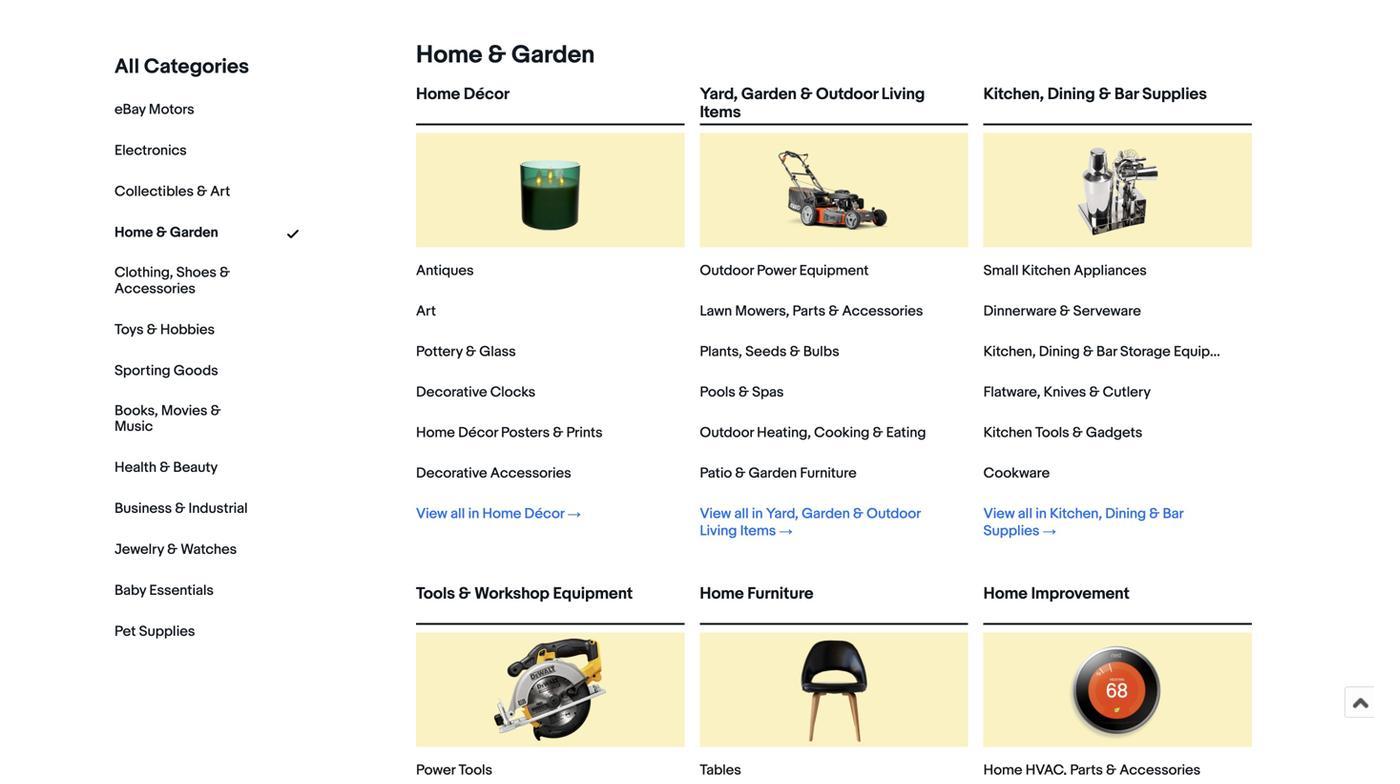 Task type: locate. For each thing, give the bounding box(es) containing it.
& inside tools & workshop equipment link
[[459, 585, 471, 605]]

home improvement image
[[1061, 633, 1175, 748]]

kitchen, inside view all in kitchen, dining & bar supplies
[[1050, 506, 1102, 523]]

all
[[115, 54, 139, 79]]

0 vertical spatial decorative
[[416, 384, 487, 401]]

1 vertical spatial accessories
[[842, 303, 923, 320]]

art link
[[416, 303, 436, 320]]

1 view from the left
[[416, 506, 447, 523]]

home inside home improvement link
[[984, 585, 1028, 605]]

1 vertical spatial kitchen,
[[984, 344, 1036, 361]]

decorative down pottery
[[416, 384, 487, 401]]

home for home décor link
[[416, 84, 460, 104]]

accessories down posters
[[490, 465, 571, 482]]

bar for supplies
[[1115, 84, 1139, 104]]

view down patio
[[700, 506, 731, 523]]

decorative accessories link
[[416, 465, 571, 482]]

0 horizontal spatial home & garden
[[115, 224, 218, 241]]

living inside view all in yard, garden & outdoor living items
[[700, 523, 737, 540]]

view down cookware 'link'
[[984, 506, 1015, 523]]

flatware, knives & cutlery link
[[984, 384, 1151, 401]]

1 vertical spatial equipment
[[1174, 344, 1243, 361]]

in down decorative accessories link
[[468, 506, 479, 523]]

flatware, knives & cutlery
[[984, 384, 1151, 401]]

0 vertical spatial kitchen,
[[984, 84, 1044, 104]]

home & garden down collectibles & art
[[115, 224, 218, 241]]

decorative up 'view all in home décor' on the bottom left of the page
[[416, 465, 487, 482]]

collectibles
[[115, 183, 194, 200]]

0 horizontal spatial equipment
[[553, 585, 633, 605]]

3 view from the left
[[984, 506, 1015, 523]]

serveware
[[1073, 303, 1141, 320]]

yard, garden & outdoor living items link
[[700, 84, 968, 123]]

ebay motors
[[115, 101, 194, 118]]

patio
[[700, 465, 732, 482]]

music
[[115, 419, 153, 436]]

in for yard, garden & outdoor living items
[[752, 506, 763, 523]]

1 horizontal spatial view
[[700, 506, 731, 523]]

0 vertical spatial items
[[700, 103, 741, 123]]

all inside view all in kitchen, dining & bar supplies
[[1018, 506, 1033, 523]]

tools
[[1036, 425, 1069, 442], [416, 585, 455, 605]]

2 vertical spatial bar
[[1163, 506, 1183, 523]]

dinnerware & serveware
[[984, 303, 1141, 320]]

home & garden
[[416, 41, 595, 70], [115, 224, 218, 241]]

patio & garden furniture link
[[700, 465, 857, 482]]

1 horizontal spatial tools
[[1036, 425, 1069, 442]]

0 vertical spatial home & garden
[[416, 41, 595, 70]]

ebay motors link
[[115, 101, 194, 118]]

ebay
[[115, 101, 146, 118]]

yard, inside view all in yard, garden & outdoor living items
[[766, 506, 799, 523]]

1 vertical spatial yard,
[[766, 506, 799, 523]]

movies
[[161, 403, 207, 420]]

2 vertical spatial kitchen,
[[1050, 506, 1102, 523]]

0 vertical spatial art
[[210, 183, 230, 200]]

dining
[[1048, 84, 1095, 104], [1039, 344, 1080, 361], [1105, 506, 1146, 523]]

0 horizontal spatial supplies
[[139, 624, 195, 641]]

2 all from the left
[[734, 506, 749, 523]]

0 vertical spatial dining
[[1048, 84, 1095, 104]]

1 vertical spatial décor
[[458, 425, 498, 442]]

outdoor
[[816, 84, 878, 104], [700, 262, 754, 280], [700, 425, 754, 442], [867, 506, 921, 523]]

in inside view all in kitchen, dining & bar supplies
[[1036, 506, 1047, 523]]

1 horizontal spatial all
[[734, 506, 749, 523]]

dinnerware
[[984, 303, 1057, 320]]

decorative clocks link
[[416, 384, 536, 401]]

all for kitchen, dining & bar supplies
[[1018, 506, 1033, 523]]

0 horizontal spatial view
[[416, 506, 447, 523]]

kitchen down flatware,
[[984, 425, 1032, 442]]

&
[[488, 41, 506, 70], [800, 84, 813, 104], [1099, 84, 1111, 104], [197, 183, 207, 200], [156, 224, 167, 241], [220, 264, 230, 282], [829, 303, 839, 320], [1060, 303, 1070, 320], [147, 321, 157, 339], [466, 344, 476, 361], [790, 344, 800, 361], [1083, 344, 1093, 361], [739, 384, 749, 401], [1089, 384, 1100, 401], [211, 403, 221, 420], [553, 425, 563, 442], [873, 425, 883, 442], [1073, 425, 1083, 442], [160, 460, 170, 477], [735, 465, 746, 482], [175, 501, 185, 518], [853, 506, 863, 523], [1149, 506, 1160, 523], [167, 542, 177, 559], [459, 585, 471, 605]]

items
[[700, 103, 741, 123], [740, 523, 776, 540]]

books, movies & music
[[115, 403, 221, 436]]

view for yard, garden & outdoor living items
[[700, 506, 731, 523]]

mowers,
[[735, 303, 790, 320]]

1 vertical spatial home & garden link
[[115, 224, 218, 241]]

art right collectibles at left
[[210, 183, 230, 200]]

0 horizontal spatial accessories
[[115, 280, 196, 298]]

view inside view all in yard, garden & outdoor living items
[[700, 506, 731, 523]]

shoes
[[176, 264, 217, 282]]

tools left workshop
[[416, 585, 455, 605]]

tools & workshop equipment
[[416, 585, 633, 605]]

cooking
[[814, 425, 870, 442]]

equipment inside tools & workshop equipment link
[[553, 585, 633, 605]]

heating,
[[757, 425, 811, 442]]

view
[[416, 506, 447, 523], [700, 506, 731, 523], [984, 506, 1015, 523]]

home & garden link up home décor
[[408, 41, 595, 70]]

yard,
[[700, 84, 738, 104], [766, 506, 799, 523]]

art up pottery
[[416, 303, 436, 320]]

0 horizontal spatial yard,
[[700, 84, 738, 104]]

1 horizontal spatial in
[[752, 506, 763, 523]]

0 horizontal spatial art
[[210, 183, 230, 200]]

1 vertical spatial art
[[416, 303, 436, 320]]

1 vertical spatial items
[[740, 523, 776, 540]]

home inside home décor link
[[416, 84, 460, 104]]

0 horizontal spatial all
[[451, 506, 465, 523]]

collectibles & art
[[115, 183, 230, 200]]

all
[[451, 506, 465, 523], [734, 506, 749, 523], [1018, 506, 1033, 523]]

décor
[[464, 84, 510, 104], [458, 425, 498, 442], [524, 506, 564, 523]]

view all in home décor link
[[416, 506, 581, 523]]

2 horizontal spatial accessories
[[842, 303, 923, 320]]

0 horizontal spatial tools
[[416, 585, 455, 605]]

2 view from the left
[[700, 506, 731, 523]]

0 vertical spatial living
[[882, 84, 925, 104]]

equipment up lawn mowers, parts & accessories on the top of the page
[[799, 262, 869, 280]]

all down cookware
[[1018, 506, 1033, 523]]

equipment right workshop
[[553, 585, 633, 605]]

1 vertical spatial kitchen
[[984, 425, 1032, 442]]

0 vertical spatial kitchen
[[1022, 262, 1071, 280]]

2 horizontal spatial supplies
[[1142, 84, 1207, 104]]

decorative
[[416, 384, 487, 401], [416, 465, 487, 482]]

business & industrial link
[[115, 501, 248, 518]]

1 vertical spatial bar
[[1097, 344, 1117, 361]]

all down 'decorative accessories'
[[451, 506, 465, 523]]

2 vertical spatial accessories
[[490, 465, 571, 482]]

1 horizontal spatial supplies
[[984, 523, 1040, 540]]

décor for home décor posters & prints
[[458, 425, 498, 442]]

dining inside view all in kitchen, dining & bar supplies
[[1105, 506, 1146, 523]]

small
[[984, 262, 1019, 280]]

1 decorative from the top
[[416, 384, 487, 401]]

health
[[115, 460, 156, 477]]

all inside view all in yard, garden & outdoor living items
[[734, 506, 749, 523]]

spas
[[752, 384, 784, 401]]

3 all from the left
[[1018, 506, 1033, 523]]

3 in from the left
[[1036, 506, 1047, 523]]

home for home improvement link
[[984, 585, 1028, 605]]

gadgets
[[1086, 425, 1143, 442]]

view down 'decorative accessories'
[[416, 506, 447, 523]]

furniture down cooking
[[800, 465, 857, 482]]

accessories right parts
[[842, 303, 923, 320]]

outdoor inside yard, garden & outdoor living items
[[816, 84, 878, 104]]

sporting
[[115, 362, 170, 380]]

all for home décor
[[451, 506, 465, 523]]

antiques
[[416, 262, 474, 280]]

0 horizontal spatial living
[[700, 523, 737, 540]]

0 vertical spatial décor
[[464, 84, 510, 104]]

accessories
[[115, 280, 196, 298], [842, 303, 923, 320], [490, 465, 571, 482]]

1 vertical spatial dining
[[1039, 344, 1080, 361]]

in for kitchen, dining & bar supplies
[[1036, 506, 1047, 523]]

kitchen
[[1022, 262, 1071, 280], [984, 425, 1032, 442]]

0 vertical spatial home & garden link
[[408, 41, 595, 70]]

1 horizontal spatial home & garden
[[416, 41, 595, 70]]

& inside view all in kitchen, dining & bar supplies
[[1149, 506, 1160, 523]]

1 horizontal spatial yard,
[[766, 506, 799, 523]]

pottery & glass link
[[416, 344, 516, 361]]

home décor posters & prints link
[[416, 425, 603, 442]]

kitchen up dinnerware & serveware
[[1022, 262, 1071, 280]]

home improvement
[[984, 585, 1130, 605]]

2 horizontal spatial view
[[984, 506, 1015, 523]]

2 in from the left
[[752, 506, 763, 523]]

home & garden link down collectibles & art
[[115, 224, 218, 241]]

business
[[115, 501, 172, 518]]

pet supplies link
[[115, 624, 195, 641]]

0 vertical spatial accessories
[[115, 280, 196, 298]]

decorative for decorative accessories
[[416, 465, 487, 482]]

accessories up toys & hobbies link at the top left
[[115, 280, 196, 298]]

2 vertical spatial equipment
[[553, 585, 633, 605]]

pools & spas link
[[700, 384, 784, 401]]

0 vertical spatial bar
[[1115, 84, 1139, 104]]

all for yard, garden & outdoor living items
[[734, 506, 749, 523]]

1 in from the left
[[468, 506, 479, 523]]

all down patio & garden furniture link
[[734, 506, 749, 523]]

lawn
[[700, 303, 732, 320]]

0 horizontal spatial in
[[468, 506, 479, 523]]

in down patio & garden furniture link
[[752, 506, 763, 523]]

2 horizontal spatial all
[[1018, 506, 1033, 523]]

2 vertical spatial dining
[[1105, 506, 1146, 523]]

tools down knives
[[1036, 425, 1069, 442]]

0 vertical spatial equipment
[[799, 262, 869, 280]]

kitchen, for kitchen, dining & bar supplies
[[984, 84, 1044, 104]]

1 vertical spatial decorative
[[416, 465, 487, 482]]

watches
[[181, 542, 237, 559]]

in down cookware 'link'
[[1036, 506, 1047, 523]]

equipment right storage on the top right of page
[[1174, 344, 1243, 361]]

in for home décor
[[468, 506, 479, 523]]

1 horizontal spatial accessories
[[490, 465, 571, 482]]

items inside yard, garden & outdoor living items
[[700, 103, 741, 123]]

& inside view all in yard, garden & outdoor living items
[[853, 506, 863, 523]]

2 horizontal spatial in
[[1036, 506, 1047, 523]]

plants, seeds & bulbs
[[700, 344, 839, 361]]

appliances
[[1074, 262, 1147, 280]]

view inside view all in kitchen, dining & bar supplies
[[984, 506, 1015, 523]]

décor for home décor
[[464, 84, 510, 104]]

home inside home furniture link
[[700, 585, 744, 605]]

home décor image
[[493, 133, 608, 248]]

supplies
[[1142, 84, 1207, 104], [984, 523, 1040, 540], [139, 624, 195, 641]]

furniture down view all in yard, garden & outdoor living items
[[747, 585, 814, 605]]

1 horizontal spatial living
[[882, 84, 925, 104]]

kitchen, dining & bar supplies link
[[984, 84, 1252, 120]]

view for home décor
[[416, 506, 447, 523]]

0 vertical spatial yard,
[[700, 84, 738, 104]]

2 vertical spatial supplies
[[139, 624, 195, 641]]

kitchen tools & gadgets link
[[984, 425, 1143, 442]]

pools
[[700, 384, 736, 401]]

home & garden up home décor
[[416, 41, 595, 70]]

prints
[[566, 425, 603, 442]]

1 vertical spatial living
[[700, 523, 737, 540]]

in inside view all in yard, garden & outdoor living items
[[752, 506, 763, 523]]

1 horizontal spatial home & garden link
[[408, 41, 595, 70]]

garden
[[512, 41, 595, 70], [741, 84, 797, 104], [170, 224, 218, 241], [749, 465, 797, 482], [802, 506, 850, 523]]

2 decorative from the top
[[416, 465, 487, 482]]

toys & hobbies link
[[115, 321, 215, 339]]

view for kitchen, dining & bar supplies
[[984, 506, 1015, 523]]

yard, garden & outdoor living items
[[700, 84, 925, 123]]

toys
[[115, 321, 144, 339]]

1 vertical spatial furniture
[[747, 585, 814, 605]]

eating
[[886, 425, 926, 442]]

home furniture link
[[700, 585, 968, 620]]

1 all from the left
[[451, 506, 465, 523]]

books, movies & music link
[[115, 403, 248, 436]]

1 vertical spatial supplies
[[984, 523, 1040, 540]]

kitchen, dining & bar storage equipment
[[984, 344, 1243, 361]]

pools & spas
[[700, 384, 784, 401]]



Task type: vqa. For each thing, say whether or not it's contained in the screenshot.
2nd all from the left
yes



Task type: describe. For each thing, give the bounding box(es) containing it.
kitchen, dining & bar supplies
[[984, 84, 1207, 104]]

pottery
[[416, 344, 463, 361]]

motors
[[149, 101, 194, 118]]

pet
[[115, 624, 136, 641]]

baby essentials
[[115, 583, 214, 600]]

workshop
[[474, 585, 549, 605]]

power
[[757, 262, 796, 280]]

dinnerware & serveware link
[[984, 303, 1141, 320]]

lawn mowers, parts & accessories
[[700, 303, 923, 320]]

tools & workshop equipment link
[[416, 585, 685, 620]]

1 vertical spatial tools
[[416, 585, 455, 605]]

outdoor heating, cooking & eating link
[[700, 425, 926, 442]]

0 vertical spatial furniture
[[800, 465, 857, 482]]

sporting goods link
[[115, 362, 218, 380]]

kitchen, dining & bar supplies image
[[1061, 133, 1175, 248]]

yard, garden & outdoor living items image
[[777, 133, 891, 248]]

supplies inside view all in kitchen, dining & bar supplies
[[984, 523, 1040, 540]]

kitchen, dining & bar storage equipment link
[[984, 344, 1243, 361]]

tools & workshop equipment image
[[493, 633, 608, 748]]

outdoor power equipment
[[700, 262, 869, 280]]

kitchen tools & gadgets
[[984, 425, 1143, 442]]

antiques link
[[416, 262, 474, 280]]

bar inside view all in kitchen, dining & bar supplies
[[1163, 506, 1183, 523]]

cookware link
[[984, 465, 1050, 482]]

essentials
[[149, 583, 214, 600]]

improvement
[[1031, 585, 1130, 605]]

storage
[[1120, 344, 1171, 361]]

baby
[[115, 583, 146, 600]]

2 vertical spatial décor
[[524, 506, 564, 523]]

flatware,
[[984, 384, 1041, 401]]

clothing, shoes & accessories
[[115, 264, 230, 298]]

dining for supplies
[[1048, 84, 1095, 104]]

knives
[[1044, 384, 1086, 401]]

jewelry & watches link
[[115, 542, 237, 559]]

accessories inside clothing, shoes & accessories
[[115, 280, 196, 298]]

view all in yard, garden & outdoor living items
[[700, 506, 921, 540]]

posters
[[501, 425, 550, 442]]

jewelry
[[115, 542, 164, 559]]

patio & garden furniture
[[700, 465, 857, 482]]

plants,
[[700, 344, 742, 361]]

home furniture
[[700, 585, 814, 605]]

outdoor heating, cooking & eating
[[700, 425, 926, 442]]

1 vertical spatial home & garden
[[115, 224, 218, 241]]

electronics
[[115, 142, 187, 159]]

pet supplies
[[115, 624, 195, 641]]

view all in home décor
[[416, 506, 564, 523]]

toys & hobbies
[[115, 321, 215, 339]]

& inside clothing, shoes & accessories
[[220, 264, 230, 282]]

parts
[[793, 303, 826, 320]]

yard, inside yard, garden & outdoor living items
[[700, 84, 738, 104]]

glass
[[479, 344, 516, 361]]

home furniture image
[[777, 633, 891, 748]]

home décor
[[416, 84, 510, 104]]

items inside view all in yard, garden & outdoor living items
[[740, 523, 776, 540]]

& inside books, movies & music
[[211, 403, 221, 420]]

0 horizontal spatial home & garden link
[[115, 224, 218, 241]]

1 horizontal spatial art
[[416, 303, 436, 320]]

0 vertical spatial supplies
[[1142, 84, 1207, 104]]

sporting goods
[[115, 362, 218, 380]]

cutlery
[[1103, 384, 1151, 401]]

small kitchen appliances link
[[984, 262, 1147, 280]]

industrial
[[189, 501, 248, 518]]

home décor link
[[416, 84, 685, 120]]

home décor posters & prints
[[416, 425, 603, 442]]

outdoor power equipment link
[[700, 262, 869, 280]]

kitchen, for kitchen, dining & bar storage equipment
[[984, 344, 1036, 361]]

bulbs
[[803, 344, 839, 361]]

electronics link
[[115, 142, 187, 159]]

business & industrial
[[115, 501, 248, 518]]

1 horizontal spatial equipment
[[799, 262, 869, 280]]

baby essentials link
[[115, 583, 214, 600]]

clocks
[[490, 384, 536, 401]]

health & beauty
[[115, 460, 218, 477]]

home for leftmost home & garden link
[[115, 224, 153, 241]]

outdoor inside view all in yard, garden & outdoor living items
[[867, 506, 921, 523]]

pottery & glass
[[416, 344, 516, 361]]

home for home furniture link
[[700, 585, 744, 605]]

cookware
[[984, 465, 1050, 482]]

seeds
[[745, 344, 787, 361]]

health & beauty link
[[115, 460, 218, 477]]

collectibles & art link
[[115, 183, 230, 200]]

& inside "kitchen, dining & bar supplies" link
[[1099, 84, 1111, 104]]

& inside yard, garden & outdoor living items
[[800, 84, 813, 104]]

living inside yard, garden & outdoor living items
[[882, 84, 925, 104]]

home for home décor posters & prints link
[[416, 425, 455, 442]]

decorative for decorative clocks
[[416, 384, 487, 401]]

plants, seeds & bulbs link
[[700, 344, 839, 361]]

garden inside view all in yard, garden & outdoor living items
[[802, 506, 850, 523]]

jewelry & watches
[[115, 542, 237, 559]]

view all in yard, garden & outdoor living items link
[[700, 506, 941, 540]]

garden inside yard, garden & outdoor living items
[[741, 84, 797, 104]]

bar for storage
[[1097, 344, 1117, 361]]

clothing, shoes & accessories link
[[115, 264, 248, 298]]

0 vertical spatial tools
[[1036, 425, 1069, 442]]

dining for storage
[[1039, 344, 1080, 361]]

decorative clocks
[[416, 384, 536, 401]]

2 horizontal spatial equipment
[[1174, 344, 1243, 361]]

clothing,
[[115, 264, 173, 282]]



